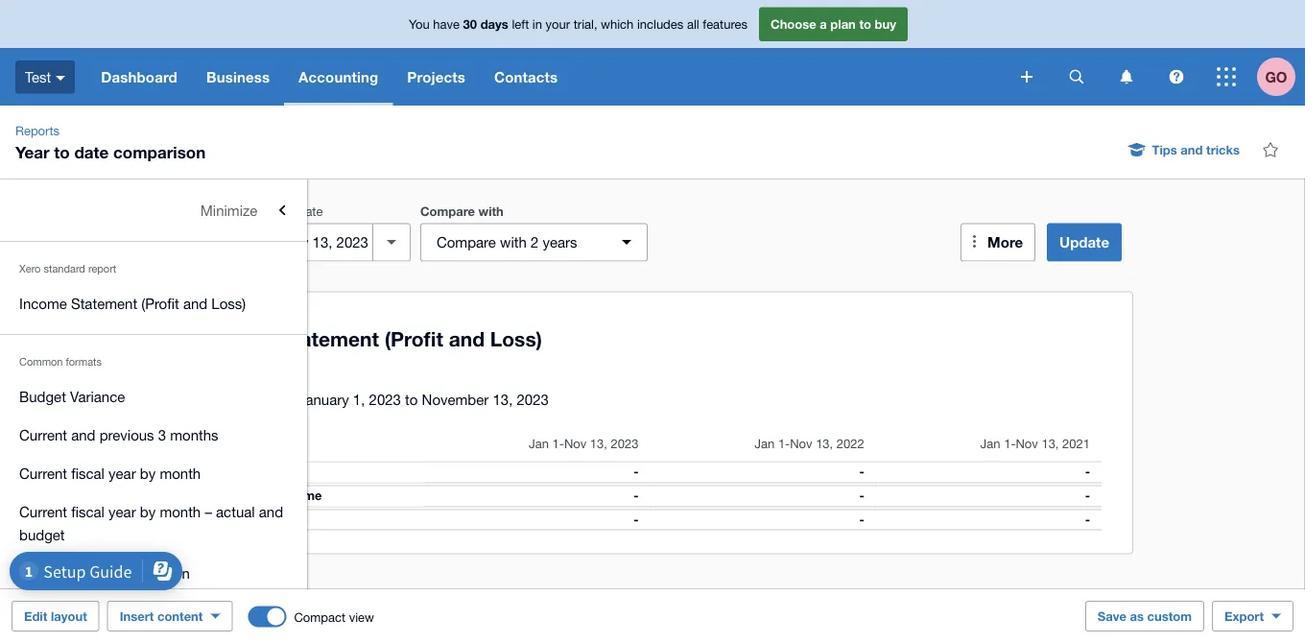 Task type: locate. For each thing, give the bounding box(es) containing it.
have
[[433, 17, 460, 31]]

2 by from the top
[[140, 503, 156, 520]]

2 fiscal from the top
[[71, 503, 105, 520]]

comparison for year to date comparison
[[101, 603, 177, 620]]

year down 'current and previous 3 months'
[[109, 465, 136, 481]]

all
[[687, 17, 699, 31]]

1 vertical spatial current
[[19, 465, 67, 481]]

2 1- from the left
[[778, 436, 790, 451]]

year inside reports year to date comparison
[[15, 142, 50, 161]]

1 vertical spatial by
[[140, 503, 156, 520]]

to right edit
[[51, 603, 64, 620]]

statement
[[71, 295, 137, 311]]

1 1- from the left
[[553, 436, 564, 451]]

income down operating income on the left bottom
[[239, 512, 284, 527]]

compare with 2 years
[[437, 234, 577, 251]]

compare for compare with 2 years
[[437, 234, 496, 251]]

0 vertical spatial fiscal
[[71, 465, 105, 481]]

1 vertical spatial fiscal
[[71, 503, 105, 520]]

2 vertical spatial comparison
[[101, 603, 177, 620]]

year down reports link
[[15, 142, 50, 161]]

nov
[[564, 436, 587, 451], [790, 436, 813, 451], [1016, 436, 1038, 451]]

report output element
[[203, 427, 1102, 530]]

net income
[[215, 512, 284, 527]]

0 vertical spatial compare
[[420, 203, 475, 218]]

by inside current fiscal year by month – actual and budget
[[140, 503, 156, 520]]

1- for jan 1-nov 13, 2023
[[553, 436, 564, 451]]

0 horizontal spatial nov
[[564, 436, 587, 451]]

which
[[601, 17, 634, 31]]

months
[[170, 426, 218, 443]]

update
[[1060, 234, 1110, 251]]

january
[[298, 391, 349, 408]]

insert content
[[120, 609, 203, 623]]

current
[[19, 426, 67, 443], [19, 465, 67, 481], [19, 503, 67, 520]]

1 month from the top
[[160, 465, 201, 481]]

income statement (profit and loss) link
[[0, 284, 307, 323]]

to down reports link
[[54, 142, 70, 161]]

add to favourites image
[[1252, 131, 1290, 169]]

operating income
[[215, 488, 322, 503]]

current fiscal year by month – actual and budget link
[[0, 492, 307, 554]]

0 vertical spatial income
[[19, 295, 67, 311]]

a
[[820, 17, 827, 31]]

1 jan from the left
[[529, 436, 549, 451]]

income
[[19, 295, 67, 311], [278, 488, 322, 503], [239, 512, 284, 527]]

by inside the current fiscal year by month link
[[140, 465, 156, 481]]

1-
[[553, 436, 564, 451], [778, 436, 790, 451], [1004, 436, 1016, 451]]

buy
[[875, 17, 897, 31]]

year to date comparison link
[[0, 592, 307, 631]]

go
[[1266, 68, 1288, 85]]

1 by from the top
[[140, 465, 156, 481]]

current inside current and previous 3 months link
[[19, 426, 67, 443]]

date range : year to date
[[183, 203, 323, 218]]

13, for jan 1-nov 13, 2022
[[816, 436, 833, 451]]

2 horizontal spatial jan
[[981, 436, 1001, 451]]

0 vertical spatial month
[[160, 465, 201, 481]]

budget
[[19, 526, 65, 543]]

year inside the current fiscal year by month link
[[109, 465, 136, 481]]

13, for jan 1-nov 13, 2021
[[1042, 436, 1059, 451]]

3 current from the top
[[19, 503, 67, 520]]

as
[[1130, 609, 1144, 623]]

2 vertical spatial year
[[19, 603, 47, 620]]

month left –
[[160, 503, 201, 520]]

svg image
[[1217, 67, 1236, 86], [1070, 70, 1084, 84], [1121, 70, 1133, 84], [1170, 70, 1184, 84], [56, 76, 65, 80]]

update button
[[1047, 223, 1122, 262]]

to left buy
[[860, 17, 872, 31]]

jan for jan 1-nov 13, 2022
[[755, 436, 775, 451]]

0 vertical spatial year
[[15, 142, 50, 161]]

1 year from the top
[[109, 465, 136, 481]]

1 vertical spatial month
[[160, 503, 201, 520]]

by down the current fiscal year by month link
[[140, 503, 156, 520]]

2 horizontal spatial 1-
[[1004, 436, 1016, 451]]

compare down compare with
[[437, 234, 496, 251]]

comparison inside reports year to date comparison
[[113, 142, 206, 161]]

2 vertical spatial current
[[19, 503, 67, 520]]

test
[[25, 68, 51, 85]]

0 horizontal spatial jan
[[529, 436, 549, 451]]

for
[[203, 391, 225, 408]]

0 vertical spatial current
[[19, 426, 67, 443]]

1 vertical spatial income
[[278, 488, 322, 503]]

to
[[860, 17, 872, 31], [54, 142, 70, 161], [284, 203, 295, 218], [405, 391, 418, 408], [65, 564, 77, 581], [51, 603, 64, 620]]

with up compare with 2 years on the left top of the page
[[479, 203, 504, 218]]

date down month to date comparison
[[68, 603, 97, 620]]

1 horizontal spatial nov
[[790, 436, 813, 451]]

3 jan from the left
[[981, 436, 1001, 451]]

fiscal
[[71, 465, 105, 481], [71, 503, 105, 520]]

1 vertical spatial with
[[500, 234, 527, 251]]

compare
[[420, 203, 475, 218], [437, 234, 496, 251]]

budget variance link
[[0, 377, 307, 416]]

navigation
[[87, 48, 1008, 106]]

2 nov from the left
[[790, 436, 813, 451]]

Report title field
[[198, 316, 1094, 360]]

year for current fiscal year by month – actual and budget
[[109, 503, 136, 520]]

svg image inside test popup button
[[56, 76, 65, 80]]

you have 30 days left in your trial, which includes all features
[[409, 17, 748, 31]]

1 nov from the left
[[564, 436, 587, 451]]

1 vertical spatial year
[[109, 503, 136, 520]]

fiscal for current fiscal year by month
[[71, 465, 105, 481]]

custom
[[1148, 609, 1192, 623]]

month inside the current fiscal year by month link
[[160, 465, 201, 481]]

1 fiscal from the top
[[71, 465, 105, 481]]

dashboard
[[101, 68, 178, 85]]

jan 1-nov 13, 2023
[[529, 436, 639, 451]]

variance
[[70, 388, 125, 405]]

to inside month to date comparison link
[[65, 564, 77, 581]]

(profit
[[141, 295, 179, 311]]

1 vertical spatial compare
[[437, 234, 496, 251]]

0 horizontal spatial 1-
[[553, 436, 564, 451]]

and right 'actual'
[[259, 503, 283, 520]]

30
[[463, 17, 477, 31]]

1 horizontal spatial 1-
[[778, 436, 790, 451]]

2 horizontal spatial nov
[[1016, 436, 1038, 451]]

current for current and previous 3 months
[[19, 426, 67, 443]]

2 month from the top
[[160, 503, 201, 520]]

income right operating
[[278, 488, 322, 503]]

tips and tricks
[[1152, 142, 1240, 157]]

year left layout
[[19, 603, 47, 620]]

list of convenience dates image
[[372, 223, 411, 262]]

minimize
[[200, 202, 257, 218]]

edit
[[24, 609, 47, 623]]

tips
[[1152, 142, 1178, 157]]

fiscal down 'current and previous 3 months'
[[71, 465, 105, 481]]

0 vertical spatial by
[[140, 465, 156, 481]]

0 vertical spatial year
[[109, 465, 136, 481]]

income statement (profit and loss)
[[19, 295, 246, 311]]

budget variance
[[19, 388, 125, 405]]

compact
[[294, 610, 346, 625]]

jan 1-nov 13, 2022
[[755, 436, 865, 451]]

jan for jan 1-nov 13, 2021
[[981, 436, 1001, 451]]

content
[[157, 609, 203, 623]]

with for compare with 2 years
[[500, 234, 527, 251]]

date up minimize button
[[74, 142, 109, 161]]

to right month
[[65, 564, 77, 581]]

fiscal down current fiscal year by month
[[71, 503, 105, 520]]

the
[[229, 391, 249, 408]]

loss)
[[212, 295, 246, 311]]

banner
[[0, 0, 1305, 106]]

projects button
[[393, 48, 480, 106]]

0 vertical spatial with
[[479, 203, 504, 218]]

navigation containing dashboard
[[87, 48, 1008, 106]]

1 horizontal spatial jan
[[755, 436, 775, 451]]

and right tips at the right of page
[[1181, 142, 1203, 157]]

minimize button
[[0, 191, 307, 229]]

0 vertical spatial comparison
[[113, 142, 206, 161]]

compare up compare with 2 years on the left top of the page
[[420, 203, 475, 218]]

current fiscal year by month
[[19, 465, 201, 481]]

to inside banner
[[860, 17, 872, 31]]

13,
[[493, 391, 513, 408], [590, 436, 608, 451], [816, 436, 833, 451], [1042, 436, 1059, 451]]

3
[[158, 426, 166, 443]]

month
[[160, 465, 201, 481], [160, 503, 201, 520]]

1 vertical spatial comparison
[[114, 564, 190, 581]]

business
[[206, 68, 270, 85]]

year inside current fiscal year by month – actual and budget
[[109, 503, 136, 520]]

more button
[[961, 223, 1036, 262]]

previous
[[99, 426, 154, 443]]

year
[[15, 142, 50, 161], [256, 203, 280, 218], [19, 603, 47, 620]]

with left the 2
[[500, 234, 527, 251]]

year inside year to date comparison link
[[19, 603, 47, 620]]

year down current fiscal year by month
[[109, 503, 136, 520]]

comparison
[[113, 142, 206, 161], [114, 564, 190, 581], [101, 603, 177, 620]]

2 current from the top
[[19, 465, 67, 481]]

in
[[533, 17, 542, 31]]

3 1- from the left
[[1004, 436, 1016, 451]]

1 current from the top
[[19, 426, 67, 443]]

date
[[183, 203, 211, 218]]

month inside current fiscal year by month – actual and budget
[[160, 503, 201, 520]]

to inside reports year to date comparison
[[54, 142, 70, 161]]

jan
[[529, 436, 549, 451], [755, 436, 775, 451], [981, 436, 1001, 451]]

Select start date field
[[184, 224, 278, 261]]

fiscal for current fiscal year by month – actual and budget
[[71, 503, 105, 520]]

2 jan from the left
[[755, 436, 775, 451]]

2 year from the top
[[109, 503, 136, 520]]

fiscal inside current fiscal year by month – actual and budget
[[71, 503, 105, 520]]

to left november
[[405, 391, 418, 408]]

and
[[1181, 142, 1203, 157], [183, 295, 208, 311], [71, 426, 95, 443], [259, 503, 283, 520]]

banner containing dashboard
[[0, 0, 1305, 106]]

choose a plan to buy
[[771, 17, 897, 31]]

2 vertical spatial income
[[239, 512, 284, 527]]

year to date comparison
[[19, 603, 177, 620]]

by down current and previous 3 months link
[[140, 465, 156, 481]]

month down months
[[160, 465, 201, 481]]

income down "xero" at top left
[[19, 295, 67, 311]]

13, for jan 1-nov 13, 2023
[[590, 436, 608, 451]]

income for operating income
[[278, 488, 322, 503]]

2 horizontal spatial 2023
[[611, 436, 639, 451]]

by for current fiscal year by month
[[140, 465, 156, 481]]

navigation inside banner
[[87, 48, 1008, 106]]

3 nov from the left
[[1016, 436, 1038, 451]]

1 vertical spatial year
[[256, 203, 280, 218]]

-
[[634, 464, 639, 479], [860, 464, 865, 479], [1085, 464, 1090, 479], [634, 488, 639, 503], [860, 488, 865, 503], [1085, 488, 1090, 503], [634, 512, 639, 527], [860, 512, 865, 527], [1085, 512, 1090, 527]]

with for compare with
[[479, 203, 504, 218]]

svg image
[[1021, 71, 1033, 83]]

jan for jan 1-nov 13, 2023
[[529, 436, 549, 451]]

layout
[[51, 609, 87, 623]]

year right :
[[256, 203, 280, 218]]

current inside current fiscal year by month – actual and budget
[[19, 503, 67, 520]]

date
[[74, 142, 109, 161], [298, 203, 323, 218], [81, 564, 110, 581], [68, 603, 97, 620]]



Task type: vqa. For each thing, say whether or not it's contained in the screenshot.
Net
yes



Task type: describe. For each thing, give the bounding box(es) containing it.
and left loss)
[[183, 295, 208, 311]]

days
[[481, 17, 509, 31]]

and inside current fiscal year by month – actual and budget
[[259, 503, 283, 520]]

insert content button
[[107, 601, 233, 632]]

tricks
[[1207, 142, 1240, 157]]

edit layout
[[24, 609, 87, 623]]

accounting button
[[284, 48, 393, 106]]

view
[[349, 610, 374, 625]]

operating
[[215, 488, 274, 503]]

report
[[88, 263, 116, 275]]

2
[[531, 234, 539, 251]]

save as custom button
[[1085, 601, 1205, 632]]

year for current fiscal year by month
[[109, 465, 136, 481]]

business button
[[192, 48, 284, 106]]

net
[[215, 512, 236, 527]]

income for net income
[[239, 512, 284, 527]]

by for current fiscal year by month – actual and budget
[[140, 503, 156, 520]]

compare with
[[420, 203, 504, 218]]

actual
[[216, 503, 255, 520]]

0 horizontal spatial 2023
[[369, 391, 401, 408]]

:
[[249, 203, 252, 218]]

current for current fiscal year by month – actual and budget
[[19, 503, 67, 520]]

contacts button
[[480, 48, 572, 106]]

features
[[703, 17, 748, 31]]

more
[[988, 234, 1023, 251]]

and down budget variance
[[71, 426, 95, 443]]

left
[[512, 17, 529, 31]]

month
[[19, 564, 61, 581]]

go button
[[1257, 48, 1305, 106]]

xero standard report
[[19, 263, 116, 275]]

reports
[[15, 123, 59, 138]]

reports year to date comparison
[[15, 123, 206, 161]]

current fiscal year by month – actual and budget
[[19, 503, 283, 543]]

1- for jan 1-nov 13, 2021
[[1004, 436, 1016, 451]]

your
[[546, 17, 570, 31]]

1,
[[353, 391, 365, 408]]

contacts
[[494, 68, 558, 85]]

edit layout button
[[12, 601, 100, 632]]

choose
[[771, 17, 817, 31]]

nov for 2023
[[564, 436, 587, 451]]

period
[[253, 391, 294, 408]]

save as custom
[[1098, 609, 1192, 623]]

to right :
[[284, 203, 295, 218]]

–
[[205, 503, 212, 520]]

common
[[19, 356, 63, 368]]

formats
[[66, 356, 102, 368]]

jan 1-nov 13, 2021
[[981, 436, 1090, 451]]

current and previous 3 months link
[[0, 416, 307, 454]]

projects
[[407, 68, 466, 85]]

common formats
[[19, 356, 102, 368]]

export
[[1225, 609, 1264, 623]]

save
[[1098, 609, 1127, 623]]

you
[[409, 17, 430, 31]]

insert
[[120, 609, 154, 623]]

compare for compare with
[[420, 203, 475, 218]]

2023 inside report output element
[[611, 436, 639, 451]]

1 horizontal spatial 2023
[[517, 391, 549, 408]]

Select end date field
[[279, 224, 372, 261]]

date inside reports year to date comparison
[[74, 142, 109, 161]]

month for current fiscal year by month – actual and budget
[[160, 503, 201, 520]]

range
[[215, 203, 249, 218]]

compact view
[[294, 610, 374, 625]]

for the period january 1, 2023 to november 13, 2023
[[203, 391, 549, 408]]

export button
[[1212, 601, 1294, 632]]

includes
[[637, 17, 684, 31]]

november
[[422, 391, 489, 408]]

1- for jan 1-nov 13, 2022
[[778, 436, 790, 451]]

trial,
[[574, 17, 598, 31]]

xero
[[19, 263, 41, 275]]

date up year to date comparison
[[81, 564, 110, 581]]

to inside year to date comparison link
[[51, 603, 64, 620]]

plan
[[831, 17, 856, 31]]

nov for 2021
[[1016, 436, 1038, 451]]

current fiscal year by month link
[[0, 454, 307, 492]]

date up select end date field
[[298, 203, 323, 218]]

test button
[[0, 48, 87, 106]]

nov for 2022
[[790, 436, 813, 451]]

years
[[543, 234, 577, 251]]

2022
[[837, 436, 865, 451]]

and inside button
[[1181, 142, 1203, 157]]

month for current fiscal year by month
[[160, 465, 201, 481]]

month to date comparison link
[[0, 554, 307, 592]]

current and previous 3 months
[[19, 426, 218, 443]]

current for current fiscal year by month
[[19, 465, 67, 481]]

comparison for month to date comparison
[[114, 564, 190, 581]]

month to date comparison
[[19, 564, 190, 581]]

standard
[[44, 263, 85, 275]]

2021
[[1063, 436, 1090, 451]]



